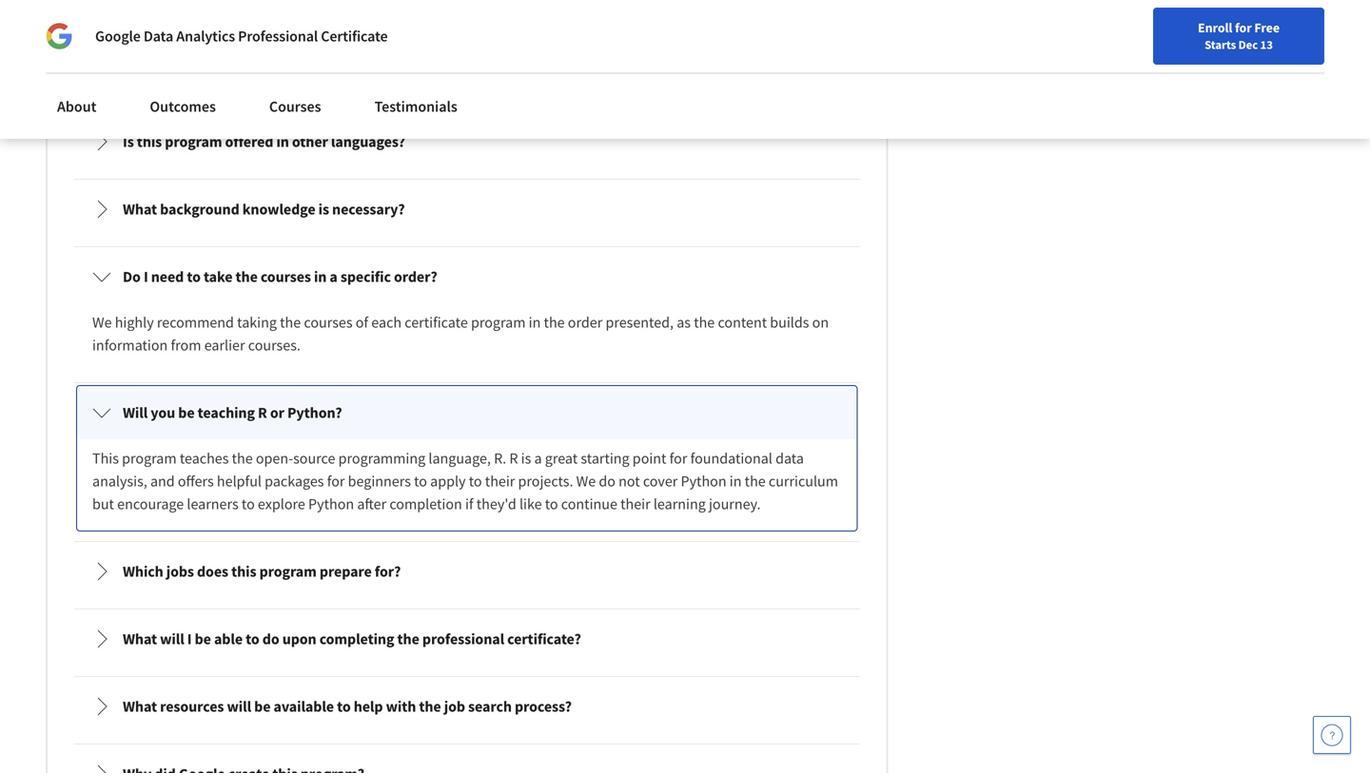 Task type: locate. For each thing, give the bounding box(es) containing it.
certificate
[[321, 27, 388, 46]]

2 what from the top
[[123, 630, 157, 649]]

coursera image
[[23, 15, 144, 46]]

content
[[718, 313, 767, 332]]

which
[[123, 562, 163, 581]]

1 vertical spatial r
[[509, 449, 518, 468]]

data
[[144, 27, 173, 46]]

will you be teaching r or python? button
[[77, 386, 857, 440]]

13
[[1260, 37, 1273, 52]]

to down the helpful
[[242, 495, 255, 514]]

courses
[[261, 267, 311, 286], [304, 313, 353, 332]]

completion
[[390, 495, 462, 514]]

will right resources
[[227, 697, 251, 716]]

be for will
[[195, 630, 211, 649]]

foundational
[[690, 449, 773, 468]]

in inside 'this program teaches the open-source programming language, r. r is a great starting point for foundational data analysis, and offers helpful packages for beginners to apply to their projects. we do not cover python in the curriculum but encourage learners to explore python after completion if they'd like to continue their learning journey.'
[[730, 472, 742, 491]]

1 vertical spatial python
[[308, 495, 354, 514]]

professional
[[422, 630, 504, 649]]

which jobs does this program prepare for? button
[[77, 545, 857, 598]]

with
[[386, 697, 416, 716]]

1 horizontal spatial is
[[521, 449, 531, 468]]

r right r.
[[509, 449, 518, 468]]

enroll
[[1198, 19, 1233, 36]]

what
[[123, 200, 157, 219], [123, 630, 157, 649], [123, 697, 157, 716]]

what left the background
[[123, 200, 157, 219]]

is left necessary?
[[318, 200, 329, 219]]

0 horizontal spatial is
[[318, 200, 329, 219]]

2 vertical spatial what
[[123, 697, 157, 716]]

to left take
[[187, 267, 201, 286]]

teaching
[[198, 403, 255, 422]]

which jobs does this program prepare for?
[[123, 562, 401, 581]]

0 horizontal spatial i
[[144, 267, 148, 286]]

will left able
[[160, 630, 184, 649]]

1 horizontal spatial r
[[509, 449, 518, 468]]

program
[[471, 313, 526, 332], [122, 449, 177, 468], [259, 562, 317, 581]]

what will i be able to do upon completing the professional certificate? button
[[77, 613, 857, 666]]

courses inside dropdown button
[[261, 267, 311, 286]]

do inside dropdown button
[[262, 630, 279, 649]]

0 horizontal spatial will
[[160, 630, 184, 649]]

the right take
[[236, 267, 258, 286]]

the right completing
[[397, 630, 419, 649]]

i right do
[[144, 267, 148, 286]]

for up 'dec'
[[1235, 19, 1252, 36]]

is inside 'this program teaches the open-source programming language, r. r is a great starting point for foundational data analysis, and offers helpful packages for beginners to apply to their projects. we do not cover python in the curriculum but encourage learners to explore python after completion if they'd like to continue their learning journey.'
[[521, 449, 531, 468]]

0 vertical spatial program
[[471, 313, 526, 332]]

0 vertical spatial r
[[258, 403, 267, 422]]

analysis,
[[92, 472, 147, 491]]

testimonials
[[375, 97, 457, 116]]

1 horizontal spatial program
[[259, 562, 317, 581]]

1 vertical spatial we
[[576, 472, 596, 491]]

a left "great"
[[534, 449, 542, 468]]

a
[[330, 267, 338, 286], [534, 449, 542, 468]]

curriculum
[[769, 472, 838, 491]]

does
[[197, 562, 228, 581]]

1 horizontal spatial their
[[621, 495, 651, 514]]

what resources will be available to help with the job search process?
[[123, 697, 572, 716]]

0 vertical spatial will
[[160, 630, 184, 649]]

process?
[[515, 697, 572, 716]]

menu item
[[1007, 19, 1129, 81]]

2 vertical spatial for
[[327, 472, 345, 491]]

to up completion
[[414, 472, 427, 491]]

opens in a new tab image
[[261, 768, 276, 774]]

python
[[681, 472, 727, 491], [308, 495, 354, 514]]

to
[[187, 267, 201, 286], [414, 472, 427, 491], [469, 472, 482, 491], [242, 495, 255, 514], [545, 495, 558, 514], [246, 630, 259, 649], [337, 697, 351, 716]]

i
[[144, 267, 148, 286], [187, 630, 192, 649]]

a left specific
[[330, 267, 338, 286]]

to up 'if'
[[469, 472, 482, 491]]

we left 'highly'
[[92, 313, 112, 332]]

order
[[568, 313, 603, 332]]

we up continue
[[576, 472, 596, 491]]

1 vertical spatial what
[[123, 630, 157, 649]]

information
[[92, 336, 168, 355]]

in
[[314, 267, 327, 286], [529, 313, 541, 332], [730, 472, 742, 491]]

free
[[1255, 19, 1280, 36]]

0 horizontal spatial r
[[258, 403, 267, 422]]

google image
[[46, 23, 72, 49]]

be right you
[[178, 403, 195, 422]]

for down source
[[327, 472, 345, 491]]

in left 'order'
[[529, 313, 541, 332]]

what down which
[[123, 630, 157, 649]]

or
[[270, 403, 284, 422]]

1 vertical spatial program
[[122, 449, 177, 468]]

great
[[545, 449, 578, 468]]

taking
[[237, 313, 277, 332]]

this program teaches the open-source programming language, r. r is a great starting point for foundational data analysis, and offers helpful packages for beginners to apply to their projects. we do not cover python in the curriculum but encourage learners to explore python after completion if they'd like to continue their learning journey.
[[92, 449, 841, 514]]

to left help
[[337, 697, 351, 716]]

1 horizontal spatial in
[[529, 313, 541, 332]]

1 vertical spatial do
[[262, 630, 279, 649]]

courses left of
[[304, 313, 353, 332]]

be for resources
[[254, 697, 271, 716]]

knowledge
[[242, 200, 315, 219]]

we inside we highly recommend taking the courses of each certificate program in the order presented, as the content builds on information from earlier courses.
[[92, 313, 112, 332]]

will you be teaching r or python?
[[123, 403, 342, 422]]

be left able
[[195, 630, 211, 649]]

we
[[92, 313, 112, 332], [576, 472, 596, 491]]

1 vertical spatial be
[[195, 630, 211, 649]]

2 horizontal spatial program
[[471, 313, 526, 332]]

for right point
[[670, 449, 687, 468]]

1 horizontal spatial for
[[670, 449, 687, 468]]

0 vertical spatial for
[[1235, 19, 1252, 36]]

program up the and
[[122, 449, 177, 468]]

analytics
[[176, 27, 235, 46]]

1 vertical spatial in
[[529, 313, 541, 332]]

1 vertical spatial their
[[621, 495, 651, 514]]

0 vertical spatial courses
[[261, 267, 311, 286]]

0 horizontal spatial we
[[92, 313, 112, 332]]

0 vertical spatial in
[[314, 267, 327, 286]]

0 vertical spatial i
[[144, 267, 148, 286]]

program down do i need to take the courses in a specific order? dropdown button
[[471, 313, 526, 332]]

courses up taking
[[261, 267, 311, 286]]

1 vertical spatial will
[[227, 697, 251, 716]]

but
[[92, 495, 114, 514]]

courses inside we highly recommend taking the courses of each certificate program in the order presented, as the content builds on information from earlier courses.
[[304, 313, 353, 332]]

0 vertical spatial a
[[330, 267, 338, 286]]

their down not
[[621, 495, 651, 514]]

2 horizontal spatial for
[[1235, 19, 1252, 36]]

0 vertical spatial is
[[318, 200, 329, 219]]

is right r.
[[521, 449, 531, 468]]

python left the after
[[308, 495, 354, 514]]

1 vertical spatial courses
[[304, 313, 353, 332]]

their down r.
[[485, 472, 515, 491]]

in left specific
[[314, 267, 327, 286]]

the up journey.
[[745, 472, 766, 491]]

1 horizontal spatial we
[[576, 472, 596, 491]]

0 vertical spatial we
[[92, 313, 112, 332]]

able
[[214, 630, 243, 649]]

helpful
[[217, 472, 262, 491]]

0 vertical spatial their
[[485, 472, 515, 491]]

0 horizontal spatial do
[[262, 630, 279, 649]]

0 horizontal spatial in
[[314, 267, 327, 286]]

1 horizontal spatial a
[[534, 449, 542, 468]]

2 horizontal spatial in
[[730, 472, 742, 491]]

do left upon
[[262, 630, 279, 649]]

be left the 'available'
[[254, 697, 271, 716]]

offers
[[178, 472, 214, 491]]

will
[[160, 630, 184, 649], [227, 697, 251, 716]]

to inside do i need to take the courses in a specific order? dropdown button
[[187, 267, 201, 286]]

None search field
[[271, 12, 585, 50]]

1 horizontal spatial i
[[187, 630, 192, 649]]

learning
[[654, 495, 706, 514]]

program right this
[[259, 562, 317, 581]]

the up the helpful
[[232, 449, 253, 468]]

the
[[236, 267, 258, 286], [280, 313, 301, 332], [544, 313, 565, 332], [694, 313, 715, 332], [232, 449, 253, 468], [745, 472, 766, 491], [397, 630, 419, 649], [419, 697, 441, 716]]

2 vertical spatial in
[[730, 472, 742, 491]]

apply
[[430, 472, 466, 491]]

r
[[258, 403, 267, 422], [509, 449, 518, 468]]

this
[[92, 449, 119, 468]]

outcomes link
[[138, 86, 227, 128]]

0 vertical spatial python
[[681, 472, 727, 491]]

and
[[150, 472, 175, 491]]

to right able
[[246, 630, 259, 649]]

in up journey.
[[730, 472, 742, 491]]

0 vertical spatial do
[[599, 472, 616, 491]]

1 vertical spatial i
[[187, 630, 192, 649]]

do
[[599, 472, 616, 491], [262, 630, 279, 649]]

do inside 'this program teaches the open-source programming language, r. r is a great starting point for foundational data analysis, and offers helpful packages for beginners to apply to their projects. we do not cover python in the curriculum but encourage learners to explore python after completion if they'd like to continue their learning journey.'
[[599, 472, 616, 491]]

2 vertical spatial program
[[259, 562, 317, 581]]

r inside 'this program teaches the open-source programming language, r. r is a great starting point for foundational data analysis, and offers helpful packages for beginners to apply to their projects. we do not cover python in the curriculum but encourage learners to explore python after completion if they'd like to continue their learning journey.'
[[509, 449, 518, 468]]

python up learning
[[681, 472, 727, 491]]

take
[[204, 267, 233, 286]]

r left or on the left bottom
[[258, 403, 267, 422]]

program inside 'this program teaches the open-source programming language, r. r is a great starting point for foundational data analysis, and offers helpful packages for beginners to apply to their projects. we do not cover python in the curriculum but encourage learners to explore python after completion if they'd like to continue their learning journey.'
[[122, 449, 177, 468]]

this
[[231, 562, 256, 581]]

3 what from the top
[[123, 697, 157, 716]]

1 what from the top
[[123, 200, 157, 219]]

0 horizontal spatial program
[[122, 449, 177, 468]]

journey.
[[709, 495, 761, 514]]

1 vertical spatial is
[[521, 449, 531, 468]]

2 vertical spatial be
[[254, 697, 271, 716]]

1 vertical spatial a
[[534, 449, 542, 468]]

i left able
[[187, 630, 192, 649]]

do left not
[[599, 472, 616, 491]]

0 horizontal spatial a
[[330, 267, 338, 286]]

0 vertical spatial what
[[123, 200, 157, 219]]

what left resources
[[123, 697, 157, 716]]

program inside dropdown button
[[259, 562, 317, 581]]

1 horizontal spatial do
[[599, 472, 616, 491]]

continue
[[561, 495, 618, 514]]

earlier
[[204, 336, 245, 355]]

python?
[[287, 403, 342, 422]]



Task type: vqa. For each thing, say whether or not it's contained in the screenshot.
Final to the bottom
no



Task type: describe. For each thing, give the bounding box(es) containing it.
will
[[123, 403, 148, 422]]

data
[[776, 449, 804, 468]]

google data analytics professional certificate
[[95, 27, 388, 46]]

in inside we highly recommend taking the courses of each certificate program in the order presented, as the content builds on information from earlier courses.
[[529, 313, 541, 332]]

for inside enroll for free starts dec 13
[[1235, 19, 1252, 36]]

available
[[274, 697, 334, 716]]

courses link
[[258, 86, 333, 128]]

point
[[633, 449, 667, 468]]

what for what background knowledge is necessary?
[[123, 200, 157, 219]]

like
[[520, 495, 542, 514]]

0 horizontal spatial python
[[308, 495, 354, 514]]

they'd
[[477, 495, 516, 514]]

about link
[[46, 86, 108, 128]]

help center image
[[1321, 724, 1344, 747]]

we inside 'this program teaches the open-source programming language, r. r is a great starting point for foundational data analysis, and offers helpful packages for beginners to apply to their projects. we do not cover python in the curriculum but encourage learners to explore python after completion if they'd like to continue their learning journey.'
[[576, 472, 596, 491]]

0 horizontal spatial their
[[485, 472, 515, 491]]

is inside dropdown button
[[318, 200, 329, 219]]

certificate
[[405, 313, 468, 332]]

from
[[171, 336, 201, 355]]

to right the like
[[545, 495, 558, 514]]

r inside dropdown button
[[258, 403, 267, 422]]

programming
[[338, 449, 426, 468]]

resources
[[160, 697, 224, 716]]

language,
[[429, 449, 491, 468]]

completing
[[319, 630, 394, 649]]

teaches
[[180, 449, 229, 468]]

each
[[371, 313, 402, 332]]

about
[[57, 97, 96, 116]]

as
[[677, 313, 691, 332]]

job
[[444, 697, 465, 716]]

beginners
[[348, 472, 411, 491]]

a inside dropdown button
[[330, 267, 338, 286]]

presented,
[[606, 313, 674, 332]]

learners
[[187, 495, 239, 514]]

background
[[160, 200, 239, 219]]

open-
[[256, 449, 293, 468]]

source
[[293, 449, 335, 468]]

do
[[123, 267, 141, 286]]

what for what resources will be available to help with the job search process?
[[123, 697, 157, 716]]

upon
[[282, 630, 316, 649]]

help
[[354, 697, 383, 716]]

on
[[812, 313, 829, 332]]

dec
[[1239, 37, 1258, 52]]

need
[[151, 267, 184, 286]]

1 horizontal spatial python
[[681, 472, 727, 491]]

if
[[465, 495, 473, 514]]

builds
[[770, 313, 809, 332]]

testimonials link
[[363, 86, 469, 128]]

google
[[95, 27, 141, 46]]

you
[[151, 403, 175, 422]]

certificate?
[[507, 630, 581, 649]]

0 horizontal spatial for
[[327, 472, 345, 491]]

necessary?
[[332, 200, 405, 219]]

outcomes
[[150, 97, 216, 116]]

encourage
[[117, 495, 184, 514]]

in inside dropdown button
[[314, 267, 327, 286]]

for?
[[375, 562, 401, 581]]

do i need to take the courses in a specific order? button
[[77, 250, 857, 303]]

search
[[468, 697, 512, 716]]

after
[[357, 495, 386, 514]]

starting
[[581, 449, 630, 468]]

specific
[[341, 267, 391, 286]]

to inside what will i be able to do upon completing the professional certificate? dropdown button
[[246, 630, 259, 649]]

the left job
[[419, 697, 441, 716]]

order?
[[394, 267, 437, 286]]

what background knowledge is necessary?
[[123, 200, 405, 219]]

cover
[[643, 472, 678, 491]]

to inside "what resources will be available to help with the job search process?" dropdown button
[[337, 697, 351, 716]]

professional
[[238, 27, 318, 46]]

the left 'order'
[[544, 313, 565, 332]]

courses.
[[248, 336, 301, 355]]

1 vertical spatial for
[[670, 449, 687, 468]]

1 horizontal spatial will
[[227, 697, 251, 716]]

what resources will be available to help with the job search process? button
[[77, 680, 857, 734]]

highly
[[115, 313, 154, 332]]

program inside we highly recommend taking the courses of each certificate program in the order presented, as the content builds on information from earlier courses.
[[471, 313, 526, 332]]

jobs
[[166, 562, 194, 581]]

of
[[356, 313, 368, 332]]

r.
[[494, 449, 506, 468]]

what for what will i be able to do upon completing the professional certificate?
[[123, 630, 157, 649]]

show notifications image
[[1149, 24, 1172, 47]]

prepare
[[320, 562, 372, 581]]

what will i be able to do upon completing the professional certificate?
[[123, 630, 581, 649]]

explore
[[258, 495, 305, 514]]

the up courses.
[[280, 313, 301, 332]]

recommend
[[157, 313, 234, 332]]

a inside 'this program teaches the open-source programming language, r. r is a great starting point for foundational data analysis, and offers helpful packages for beginners to apply to their projects. we do not cover python in the curriculum but encourage learners to explore python after completion if they'd like to continue their learning journey.'
[[534, 449, 542, 468]]

enroll for free starts dec 13
[[1198, 19, 1280, 52]]

packages
[[265, 472, 324, 491]]

not
[[619, 472, 640, 491]]

the right as
[[694, 313, 715, 332]]

starts
[[1205, 37, 1236, 52]]

do i need to take the courses in a specific order?
[[123, 267, 437, 286]]

0 vertical spatial be
[[178, 403, 195, 422]]



